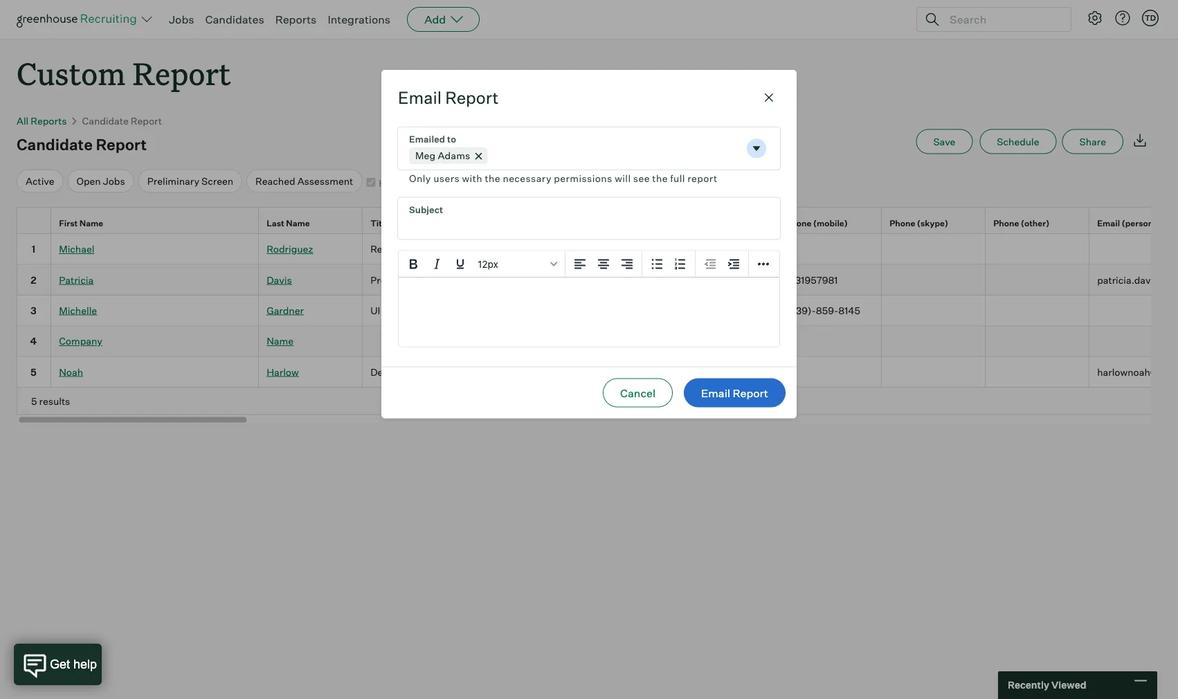 Task type: locate. For each thing, give the bounding box(es) containing it.
1 vertical spatial email report
[[702, 386, 769, 400]]

3 phone from the left
[[994, 217, 1020, 228]]

2 cell
[[17, 265, 51, 295]]

candidate report down custom report
[[82, 115, 162, 127]]

meg
[[416, 150, 436, 162]]

phone (skype)
[[890, 217, 949, 228]]

viewed
[[1052, 679, 1087, 692]]

5555
[[622, 366, 646, 378]]

patricia link
[[59, 273, 94, 286]]

share button
[[1063, 129, 1124, 154]]

designer
[[383, 304, 424, 316]]

title
[[371, 217, 389, 228]]

0 vertical spatial email report
[[398, 87, 499, 108]]

cell
[[571, 234, 675, 265], [675, 234, 778, 265], [778, 234, 882, 265], [882, 234, 986, 265], [986, 234, 1090, 265], [1090, 234, 1179, 265], [571, 265, 675, 295], [675, 265, 778, 295], [882, 265, 986, 295], [986, 265, 1090, 295], [467, 295, 571, 326], [571, 295, 675, 326], [675, 295, 778, 326], [882, 295, 986, 326], [986, 295, 1090, 326], [1090, 295, 1179, 326], [363, 326, 467, 357], [467, 326, 571, 357], [571, 326, 675, 357], [675, 326, 778, 357], [778, 326, 882, 357], [882, 326, 986, 357], [986, 326, 1090, 357], [1090, 326, 1179, 357], [675, 357, 778, 388], [778, 357, 882, 388], [882, 357, 986, 388], [986, 357, 1090, 388]]

1 horizontal spatial email
[[702, 386, 731, 400]]

row containing 1
[[17, 234, 1179, 265]]

0 horizontal spatial email
[[398, 87, 442, 108]]

recently viewed
[[1008, 679, 1087, 692]]

2 the from the left
[[653, 172, 668, 185]]

5 down 4 cell
[[31, 366, 37, 378]]

column header
[[467, 208, 571, 233], [571, 208, 675, 233], [675, 208, 778, 233]]

ui
[[371, 304, 381, 316]]

2 horizontal spatial email
[[1098, 217, 1121, 228]]

name right last
[[286, 217, 310, 228]]

google
[[475, 366, 507, 378]]

full
[[671, 172, 686, 185]]

0 horizontal spatial reports
[[31, 115, 67, 127]]

candidate report link
[[82, 115, 162, 127]]

configure image
[[1087, 10, 1104, 26]]

gardner link
[[267, 304, 304, 316]]

3
[[31, 304, 37, 316]]

phone for phone (other)
[[994, 217, 1020, 228]]

td button
[[1143, 10, 1159, 26]]

(mobile)
[[814, 217, 848, 228]]

davis link
[[267, 273, 292, 286]]

1 vertical spatial 5
[[31, 395, 37, 407]]

1 555- from the left
[[578, 366, 600, 378]]

reports right candidates
[[275, 12, 317, 26]]

None field
[[398, 127, 781, 187]]

3 row from the top
[[17, 265, 1179, 295]]

1 horizontal spatial phone
[[890, 217, 916, 228]]

1 horizontal spatial the
[[653, 172, 668, 185]]

harlow
[[267, 366, 299, 378]]

td button
[[1140, 7, 1162, 29]]

5 inside cell
[[31, 366, 37, 378]]

name
[[79, 217, 103, 228], [286, 217, 310, 228], [267, 335, 294, 347]]

row group
[[17, 234, 1179, 388]]

1 column header from the left
[[467, 208, 571, 233]]

2 horizontal spatial phone
[[994, 217, 1020, 228]]

0 horizontal spatial phone
[[786, 217, 812, 228]]

1 vertical spatial reports
[[31, 115, 67, 127]]

None checkbox
[[367, 178, 376, 187]]

phone left the (skype)
[[890, 217, 916, 228]]

5 for 5 results
[[31, 395, 37, 407]]

noah
[[59, 366, 83, 378]]

jobs
[[169, 12, 194, 26], [103, 175, 125, 187]]

jobs left candidates
[[169, 12, 194, 26]]

1
[[32, 243, 35, 255]]

design program manager
[[371, 366, 487, 378]]

michelle
[[59, 304, 97, 316]]

0 vertical spatial reports
[[275, 12, 317, 26]]

row containing first name
[[17, 207, 1179, 238]]

email report
[[398, 87, 499, 108], [702, 386, 769, 400]]

name right first
[[79, 217, 103, 228]]

row
[[17, 207, 1179, 238], [17, 234, 1179, 265], [17, 265, 1179, 295], [17, 295, 1179, 326], [17, 326, 1179, 357], [17, 357, 1179, 388]]

meg adams
[[416, 150, 471, 162]]

4 row from the top
[[17, 295, 1179, 326]]

2 vertical spatial email
[[702, 386, 731, 400]]

12px
[[478, 258, 499, 270]]

3 toolbar from the left
[[696, 251, 749, 278]]

row containing 3
[[17, 295, 1179, 326]]

5
[[31, 366, 37, 378], [31, 395, 37, 407]]

report
[[133, 53, 231, 94], [445, 87, 499, 108], [131, 115, 162, 127], [96, 135, 147, 154], [733, 386, 769, 400]]

5 left results
[[31, 395, 37, 407]]

0 vertical spatial 5
[[31, 366, 37, 378]]

name up harlow "link"
[[267, 335, 294, 347]]

6 row from the top
[[17, 357, 1179, 388]]

0 horizontal spatial the
[[485, 172, 501, 185]]

candidate report
[[82, 115, 162, 127], [17, 135, 147, 154]]

the
[[485, 172, 501, 185], [653, 172, 668, 185]]

phone
[[786, 217, 812, 228], [890, 217, 916, 228], [994, 217, 1020, 228]]

5 row from the top
[[17, 326, 1179, 357]]

engineer
[[415, 243, 456, 255]]

1 vertical spatial candidate report
[[17, 135, 147, 154]]

integrations
[[328, 12, 391, 26]]

None text field
[[398, 198, 781, 239]]

with
[[462, 172, 483, 185]]

manager right program
[[446, 366, 487, 378]]

0 horizontal spatial email report
[[398, 87, 499, 108]]

0 vertical spatial jobs
[[169, 12, 194, 26]]

reports right all
[[31, 115, 67, 127]]

product manager
[[371, 273, 449, 286]]

(439)-
[[786, 304, 816, 316]]

555-555-5555
[[578, 366, 646, 378]]

cancel button
[[603, 378, 673, 408]]

email (personal)
[[1098, 217, 1165, 228]]

555-
[[578, 366, 600, 378], [600, 366, 622, 378]]

0 vertical spatial email
[[398, 87, 442, 108]]

phone left (mobile)
[[786, 217, 812, 228]]

(other)
[[1021, 217, 1050, 228]]

schedule button
[[980, 129, 1057, 154]]

column header down report
[[675, 208, 778, 233]]

email report button
[[684, 378, 786, 408]]

859-
[[816, 304, 839, 316]]

research
[[371, 243, 413, 255]]

the right "with"
[[485, 172, 501, 185]]

adams
[[438, 150, 471, 162]]

the left the full
[[653, 172, 668, 185]]

candidate down 'all reports'
[[17, 135, 93, 154]]

candidate report up 'open'
[[17, 135, 147, 154]]

1 phone from the left
[[786, 217, 812, 228]]

phone for phone (skype)
[[890, 217, 916, 228]]

manager
[[409, 273, 449, 286], [446, 366, 487, 378]]

first name
[[59, 217, 103, 228]]

permissions
[[554, 172, 613, 185]]

1 horizontal spatial email report
[[702, 386, 769, 400]]

manager down the engineer on the top left of the page
[[409, 273, 449, 286]]

2 phone from the left
[[890, 217, 916, 228]]

table
[[17, 207, 1179, 415]]

cancel
[[621, 386, 656, 400]]

555- left 5555
[[578, 366, 600, 378]]

1 row from the top
[[17, 207, 1179, 238]]

2 row from the top
[[17, 234, 1179, 265]]

patricia.davis@ma
[[1098, 273, 1179, 286]]

5 cell
[[17, 357, 51, 388]]

12px toolbar
[[399, 251, 566, 278]]

candidate down custom report
[[82, 115, 129, 127]]

phone left (other)
[[994, 217, 1020, 228]]

column header up "amazon"
[[467, 208, 571, 233]]

5 for 5
[[31, 366, 37, 378]]

last name
[[267, 217, 310, 228]]

3 column header from the left
[[675, 208, 778, 233]]

0 horizontal spatial jobs
[[103, 175, 125, 187]]

column header down will
[[571, 208, 675, 233]]

michael
[[59, 243, 94, 255]]

toolbar
[[566, 251, 643, 278], [643, 251, 696, 278], [696, 251, 749, 278]]

jobs right 'open'
[[103, 175, 125, 187]]

necessary
[[503, 172, 552, 185]]

2
[[31, 273, 36, 286]]

555- up the cancel
[[600, 366, 622, 378]]

phone (mobile)
[[786, 217, 848, 228]]

0 vertical spatial candidate report
[[82, 115, 162, 127]]

1 the from the left
[[485, 172, 501, 185]]



Task type: describe. For each thing, give the bounding box(es) containing it.
company
[[59, 335, 102, 347]]

amazon
[[475, 243, 512, 255]]

jobs link
[[169, 12, 194, 26]]

1 toolbar from the left
[[566, 251, 643, 278]]

rodriguez
[[267, 243, 313, 255]]

row containing 4
[[17, 326, 1179, 357]]

see
[[634, 172, 650, 185]]

harlownoah05@gm
[[1098, 366, 1179, 378]]

toggle flyout image
[[750, 142, 764, 155]]

td
[[1146, 13, 1157, 23]]

4 cell
[[17, 326, 51, 357]]

greenhouse recruiting image
[[17, 11, 141, 28]]

first
[[59, 217, 78, 228]]

(personal)
[[1122, 217, 1165, 228]]

gardner
[[267, 304, 304, 316]]

users
[[434, 172, 460, 185]]

email inside button
[[702, 386, 731, 400]]

3131957981
[[786, 273, 838, 286]]

row containing 5
[[17, 357, 1179, 388]]

ui designer
[[371, 304, 424, 316]]

michelle link
[[59, 304, 97, 316]]

results
[[39, 395, 70, 407]]

save button
[[917, 129, 973, 154]]

open
[[76, 175, 101, 187]]

add button
[[407, 7, 480, 32]]

1 vertical spatial candidate
[[17, 135, 93, 154]]

1 vertical spatial manager
[[446, 366, 487, 378]]

phone for phone (mobile)
[[786, 217, 812, 228]]

1 horizontal spatial jobs
[[169, 12, 194, 26]]

2 555- from the left
[[600, 366, 622, 378]]

0 vertical spatial candidate
[[82, 115, 129, 127]]

all
[[17, 115, 29, 127]]

all reports
[[17, 115, 67, 127]]

report
[[688, 172, 718, 185]]

2 toolbar from the left
[[643, 251, 696, 278]]

share
[[1080, 136, 1107, 148]]

report inside button
[[733, 386, 769, 400]]

email report inside button
[[702, 386, 769, 400]]

4
[[30, 335, 37, 347]]

noah link
[[59, 366, 83, 378]]

(439)-859-8145
[[786, 304, 861, 316]]

table containing 1
[[17, 207, 1179, 415]]

row containing 2
[[17, 265, 1179, 295]]

8145
[[839, 304, 861, 316]]

harlow link
[[267, 366, 299, 378]]

5 results
[[31, 395, 70, 407]]

download image
[[1132, 132, 1149, 149]]

(skype)
[[918, 217, 949, 228]]

1 vertical spatial email
[[1098, 217, 1121, 228]]

michael link
[[59, 243, 94, 255]]

active
[[26, 175, 54, 187]]

program
[[405, 366, 444, 378]]

only
[[409, 172, 431, 185]]

product
[[371, 273, 407, 286]]

save
[[934, 136, 956, 148]]

will
[[615, 172, 631, 185]]

recently
[[1008, 679, 1050, 692]]

none field containing meg adams
[[398, 127, 781, 187]]

close modal icon image
[[761, 89, 778, 106]]

custom
[[17, 53, 126, 94]]

rodriguez link
[[267, 243, 313, 255]]

candidates link
[[205, 12, 264, 26]]

12px group
[[399, 251, 780, 278]]

1 vertical spatial jobs
[[103, 175, 125, 187]]

name for last name
[[286, 217, 310, 228]]

phone (other)
[[994, 217, 1050, 228]]

12px button
[[472, 252, 562, 276]]

reports link
[[275, 12, 317, 26]]

last
[[267, 217, 285, 228]]

assessment
[[298, 175, 353, 187]]

name link
[[267, 335, 294, 347]]

preliminary screen
[[147, 175, 233, 187]]

screen
[[202, 175, 233, 187]]

research engineer
[[371, 243, 456, 255]]

2 column header from the left
[[571, 208, 675, 233]]

only users with the necessary permissions will see the full report
[[409, 172, 718, 185]]

3 cell
[[17, 295, 51, 326]]

Search text field
[[947, 9, 1059, 29]]

preliminary
[[147, 175, 199, 187]]

open jobs
[[76, 175, 125, 187]]

row group containing 1
[[17, 234, 1179, 388]]

schedule
[[998, 136, 1040, 148]]

save and schedule this report to revisit it! element
[[917, 129, 980, 154]]

reached assessment
[[256, 175, 353, 187]]

1 horizontal spatial reports
[[275, 12, 317, 26]]

0 vertical spatial manager
[[409, 273, 449, 286]]

reached
[[256, 175, 295, 187]]

name for first name
[[79, 217, 103, 228]]

1 cell
[[17, 234, 51, 265]]

candidates
[[205, 12, 264, 26]]

integrations link
[[328, 12, 391, 26]]

company link
[[59, 335, 102, 347]]

add
[[425, 12, 446, 26]]

all reports link
[[17, 115, 67, 127]]

design
[[371, 366, 403, 378]]



Task type: vqa. For each thing, say whether or not it's contained in the screenshot.
5555
yes



